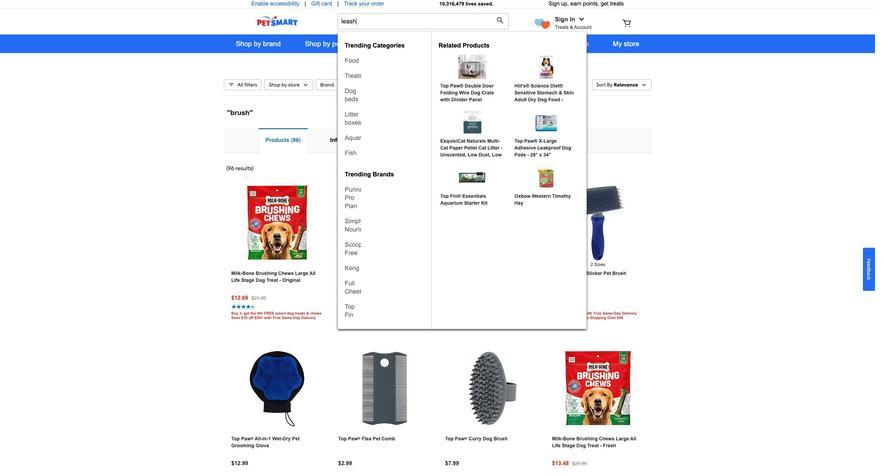 Task type: describe. For each thing, give the bounding box(es) containing it.
petsmart image
[[245, 16, 310, 26]]

loyalty icon image
[[535, 19, 551, 29]]



Task type: locate. For each thing, give the bounding box(es) containing it.
None submit
[[497, 17, 506, 26]]

None search field
[[338, 13, 509, 36]]

tab list
[[224, 128, 652, 153]]

search text field
[[338, 13, 509, 29]]



Task type: vqa. For each thing, say whether or not it's contained in the screenshot.
'search' search field
no



